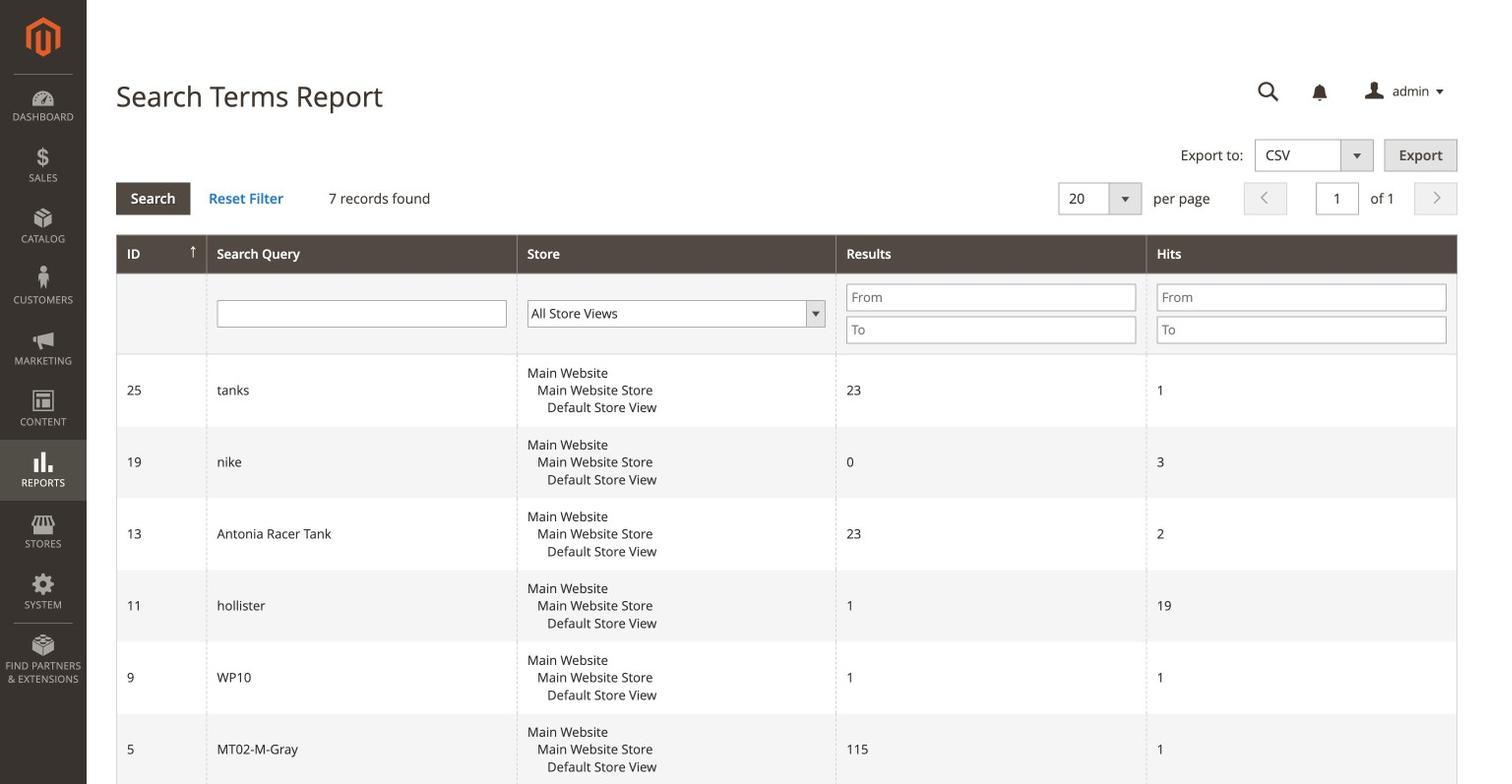 Task type: locate. For each thing, give the bounding box(es) containing it.
From text field
[[847, 284, 1137, 311]]

From text field
[[1157, 284, 1447, 311]]

None text field
[[1244, 75, 1293, 109], [1316, 183, 1359, 215], [1244, 75, 1293, 109], [1316, 183, 1359, 215]]

menu bar
[[0, 74, 87, 696]]

None text field
[[217, 300, 507, 328]]

To text field
[[847, 316, 1137, 344]]

magento admin panel image
[[26, 17, 61, 57]]



Task type: describe. For each thing, give the bounding box(es) containing it.
To text field
[[1157, 316, 1447, 344]]



